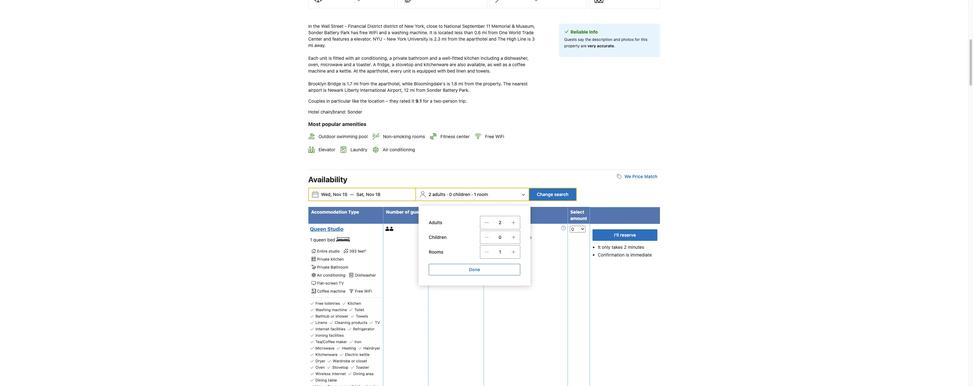 Task type: vqa. For each thing, say whether or not it's contained in the screenshot.
Free WiFi to the top
yes



Task type: locate. For each thing, give the bounding box(es) containing it.
university
[[408, 36, 428, 42]]

0 vertical spatial conditioning
[[390, 147, 415, 152]]

private down private kitchen
[[317, 265, 330, 270]]

0 horizontal spatial are
[[450, 62, 456, 67]]

close
[[427, 23, 438, 29]]

0 horizontal spatial air
[[317, 273, 322, 278]]

tv
[[339, 281, 344, 286], [375, 320, 380, 325]]

2 left adults
[[429, 192, 431, 197]]

night
[[459, 250, 467, 254]]

1 horizontal spatial -
[[384, 36, 386, 42]]

2 vertical spatial 2
[[624, 244, 627, 250]]

battery down street
[[324, 30, 339, 35]]

0 vertical spatial new
[[405, 23, 414, 29]]

confirmation
[[598, 252, 625, 258]]

change search
[[537, 192, 569, 197]]

machine for washing
[[332, 307, 347, 312]]

1 vertical spatial conditioning
[[323, 273, 346, 278]]

dishwasher
[[355, 273, 376, 278]]

facilities up the "tea/coffee maker"
[[329, 333, 344, 338]]

1 horizontal spatial nov
[[366, 192, 374, 197]]

dining down toaster
[[353, 371, 365, 376]]

bathroom
[[409, 55, 428, 61]]

kitchen up available,
[[464, 55, 479, 61]]

non- right pool
[[383, 134, 394, 139]]

fitted up microwave at the left
[[333, 55, 344, 61]]

it inside in the wall street - financial district district of new york, close to national september 11 memorial & museum, sonder battery park has free wifi and a washing machine. it is located less than 0.6 mi from one world trade center and features a elevator. nyu - new york university is 2.3 mi from the aparthotel and the high line is 3 mi away. each unit is fitted with air conditioning, a private bathroom and a well-fitted kitchen including a dishwasher, oven, microwave and a toaster. a fridge, a stovetop and kitchenware are also available, as well as a coffee machine and a kettle. at the aparthotel, every unit is equipped with bed linen and towels. brooklyn bridge is 1.7 mi from the aparthotel, while bloomingdale's is 1.8 mi from the property. the nearest airport is newark liberty international airport, 12 mi from sonder battery park.
[[430, 30, 432, 35]]

i'll reserve button
[[593, 229, 658, 241]]

private for private kitchen
[[317, 257, 330, 262]]

the left nearest on the top right
[[503, 81, 511, 86]]

coffee machine
[[317, 289, 346, 294]]

for left this
[[635, 37, 640, 42]]

1 horizontal spatial of
[[405, 209, 409, 215]]

unit right "each"
[[320, 55, 327, 61]]

2 up "non-refundable"
[[499, 220, 502, 225]]

the right in
[[313, 23, 320, 29]]

and down "bathroom"
[[415, 62, 423, 67]]

12
[[404, 87, 409, 93]]

0 vertical spatial dining
[[353, 371, 365, 376]]

0 horizontal spatial fitted
[[333, 55, 344, 61]]

facilities
[[331, 327, 346, 331], [329, 333, 344, 338]]

0 vertical spatial the
[[498, 36, 506, 42]]

1 horizontal spatial 2
[[499, 220, 502, 225]]

is left 2.3
[[429, 36, 433, 42]]

1 horizontal spatial bed
[[447, 68, 455, 74]]

1 occupancy image from the left
[[386, 227, 390, 231]]

1 vertical spatial with
[[437, 68, 446, 74]]

0 vertical spatial free
[[485, 134, 494, 139]]

aparthotel, up airport,
[[378, 81, 401, 86]]

0 vertical spatial battery
[[324, 30, 339, 35]]

bed down studio
[[327, 237, 335, 243]]

wed,
[[321, 192, 332, 197]]

for right 9.1
[[423, 98, 429, 104]]

stovetop
[[332, 365, 348, 370]]

ironing facilities
[[316, 333, 344, 338]]

a up well
[[501, 55, 503, 61]]

machine
[[308, 68, 326, 74], [330, 289, 346, 294], [332, 307, 347, 312]]

at
[[354, 68, 358, 74]]

from down the "less"
[[448, 36, 457, 42]]

aparthotel,
[[367, 68, 389, 74], [378, 81, 401, 86]]

fridge,
[[377, 62, 391, 67]]

guests
[[411, 209, 426, 215]]

0 horizontal spatial ·
[[447, 192, 448, 197]]

mi right the 1.7
[[354, 81, 359, 86]]

air up flat-
[[317, 273, 322, 278]]

city
[[440, 250, 446, 254]]

0 vertical spatial kitchen
[[464, 55, 479, 61]]

0 horizontal spatial kitchen
[[331, 257, 344, 262]]

a up at
[[353, 62, 355, 67]]

rooms
[[429, 249, 443, 255]]

property.
[[483, 81, 502, 86]]

1 inside button
[[474, 192, 476, 197]]

0 vertical spatial it
[[430, 30, 432, 35]]

dining down wireless
[[316, 378, 327, 383]]

2 right the takes
[[624, 244, 627, 250]]

a up kitchenware
[[439, 55, 441, 61]]

2 fitted from the left
[[452, 55, 463, 61]]

is down stovetop
[[412, 68, 416, 74]]

1 vertical spatial it
[[598, 244, 601, 250]]

sonder down the bloomingdale's
[[427, 87, 442, 93]]

1 horizontal spatial kitchen
[[464, 55, 479, 61]]

- right the nyu
[[384, 36, 386, 42]]

2 inside button
[[429, 192, 431, 197]]

1 horizontal spatial are
[[581, 44, 587, 48]]

tv right "screen"
[[339, 281, 344, 286]]

conditioning down private bathroom at the bottom left
[[323, 273, 346, 278]]

0 horizontal spatial nov
[[333, 192, 341, 197]]

1.8
[[451, 81, 457, 86]]

sonder up center
[[308, 30, 323, 35]]

0 horizontal spatial unit
[[320, 55, 327, 61]]

a
[[388, 30, 390, 35], [351, 36, 353, 42], [390, 55, 392, 61], [439, 55, 441, 61], [501, 55, 503, 61], [353, 62, 355, 67], [392, 62, 394, 67], [509, 62, 511, 67], [336, 68, 338, 74], [430, 98, 432, 104]]

machine down "screen"
[[330, 289, 346, 294]]

room
[[477, 192, 488, 197]]

area
[[366, 371, 374, 376]]

0 vertical spatial or
[[331, 314, 334, 319]]

number of guests
[[386, 209, 426, 215]]

1 vertical spatial or
[[351, 359, 355, 363]]

0 vertical spatial unit
[[320, 55, 327, 61]]

0
[[449, 192, 452, 197], [499, 235, 502, 240]]

in
[[308, 23, 312, 29]]

and up the nyu
[[379, 30, 387, 35]]

• left "non-refundable"
[[487, 227, 489, 231]]

the down towels.
[[475, 81, 482, 86]]

internet
[[332, 371, 346, 376]]

property
[[564, 44, 580, 48]]

from up international
[[360, 81, 369, 86]]

1 horizontal spatial as
[[503, 62, 507, 67]]

1 queen bed
[[310, 237, 336, 243]]

0 horizontal spatial sonder
[[308, 30, 323, 35]]

only
[[493, 235, 502, 240]]

0 horizontal spatial as
[[488, 62, 492, 67]]

1 nov from the left
[[333, 192, 341, 197]]

the down toaster.
[[359, 68, 366, 74]]

wed, nov 15 — sat, nov 18
[[321, 192, 381, 197]]

private down entire
[[317, 257, 330, 262]]

of up washing
[[399, 23, 403, 29]]

as right well
[[503, 62, 507, 67]]

0 vertical spatial for
[[635, 37, 640, 42]]

fitness center
[[441, 134, 470, 139]]

0 vertical spatial machine
[[308, 68, 326, 74]]

1 vertical spatial are
[[450, 62, 456, 67]]

from up park.
[[465, 81, 474, 86]]

most
[[308, 121, 321, 127]]

2 horizontal spatial sonder
[[427, 87, 442, 93]]

2 adults · 0 children · 1 room button
[[417, 188, 528, 201]]

liberty
[[345, 87, 359, 93]]

1 vertical spatial facilities
[[329, 333, 344, 338]]

14.75
[[449, 243, 458, 247]]

2 • from the top
[[487, 235, 489, 240]]

- up park
[[345, 23, 347, 29]]

2 vertical spatial machine
[[332, 307, 347, 312]]

0 horizontal spatial 2
[[429, 192, 431, 197]]

national
[[444, 23, 461, 29]]

0 horizontal spatial dining
[[316, 378, 327, 383]]

1 horizontal spatial free
[[355, 289, 363, 294]]

1 horizontal spatial unit
[[403, 68, 411, 74]]

the right the like
[[360, 98, 367, 104]]

for inside guests say the description and photos for this property are
[[635, 37, 640, 42]]

2 horizontal spatial 2
[[624, 244, 627, 250]]

• left only
[[487, 235, 489, 240]]

unit
[[320, 55, 327, 61], [403, 68, 411, 74]]

washing
[[316, 307, 331, 312]]

0 vertical spatial aparthotel,
[[367, 68, 389, 74]]

1 horizontal spatial 0
[[499, 235, 502, 240]]

0 horizontal spatial tv
[[339, 281, 344, 286]]

private kitchen
[[317, 257, 344, 262]]

1 • from the top
[[487, 227, 489, 231]]

queen studio
[[310, 226, 344, 232]]

1 horizontal spatial conditioning
[[390, 147, 415, 152]]

1 vertical spatial dining
[[316, 378, 327, 383]]

0 vertical spatial private
[[317, 257, 330, 262]]

1 horizontal spatial non-
[[493, 227, 503, 231]]

3
[[532, 36, 535, 42]]

very accurate .
[[588, 44, 615, 48]]

fitted up the also
[[452, 55, 463, 61]]

0 vertical spatial •
[[487, 227, 489, 231]]

bed inside in the wall street - financial district district of new york, close to national september 11 memorial & museum, sonder battery park has free wifi and a washing machine. it is located less than 0.6 mi from one world trade center and features a elevator. nyu - new york university is 2.3 mi from the aparthotel and the high line is 3 mi away. each unit is fitted with air conditioning, a private bathroom and a well-fitted kitchen including a dishwasher, oven, microwave and a toaster. a fridge, a stovetop and kitchenware are also available, as well as a coffee machine and a kettle. at the aparthotel, every unit is equipped with bed linen and towels. brooklyn bridge is 1.7 mi from the aparthotel, while bloomingdale's is 1.8 mi from the property. the nearest airport is newark liberty international airport, 12 mi from sonder battery park.
[[447, 68, 455, 74]]

the down one
[[498, 36, 506, 42]]

rooms
[[412, 134, 425, 139]]

occupancy image
[[386, 227, 390, 231], [390, 227, 394, 231]]

only
[[602, 244, 611, 250]]

1 horizontal spatial it
[[598, 244, 601, 250]]

cleaning products
[[335, 320, 368, 325]]

air conditioning up "screen"
[[317, 273, 346, 278]]

0 horizontal spatial free wifi
[[355, 289, 372, 294]]

0 horizontal spatial air conditioning
[[317, 273, 346, 278]]

to
[[439, 23, 443, 29]]

refundable
[[503, 227, 524, 231]]

sonder down the like
[[347, 109, 362, 115]]

tv right products at left bottom
[[375, 320, 380, 325]]

toaster
[[356, 365, 369, 370]]

kitchenware
[[424, 62, 449, 67]]

non- up only
[[493, 227, 503, 231]]

0 vertical spatial of
[[399, 23, 403, 29]]

iron
[[355, 339, 361, 344]]

every
[[391, 68, 402, 74]]

facilities down cleaning
[[331, 327, 346, 331]]

2 private from the top
[[317, 265, 330, 270]]

unit down stovetop
[[403, 68, 411, 74]]

we
[[625, 174, 631, 179]]

of inside in the wall street - financial district district of new york, close to national september 11 memorial & museum, sonder battery park has free wifi and a washing machine. it is located less than 0.6 mi from one world trade center and features a elevator. nyu - new york university is 2.3 mi from the aparthotel and the high line is 3 mi away. each unit is fitted with air conditioning, a private bathroom and a well-fitted kitchen including a dishwasher, oven, microwave and a toaster. a fridge, a stovetop and kitchenware are also available, as well as a coffee machine and a kettle. at the aparthotel, every unit is equipped with bed linen and towels. brooklyn bridge is 1.7 mi from the aparthotel, while bloomingdale's is 1.8 mi from the property. the nearest airport is newark liberty international airport, 12 mi from sonder battery park.
[[399, 23, 403, 29]]

·
[[447, 192, 448, 197], [471, 192, 473, 197]]

are down "say"
[[581, 44, 587, 48]]

0 vertical spatial bed
[[447, 68, 455, 74]]

stovetop
[[396, 62, 414, 67]]

battery down 1.8
[[443, 87, 458, 93]]

free wifi right the center
[[485, 134, 504, 139]]

0 vertical spatial 0
[[449, 192, 452, 197]]

• for non-refundable
[[487, 227, 489, 231]]

1 vertical spatial tv
[[375, 320, 380, 325]]

0 vertical spatial free wifi
[[485, 134, 504, 139]]

photos
[[621, 37, 634, 42]]

conditioning down smoking
[[390, 147, 415, 152]]

2 vertical spatial wifi
[[364, 289, 372, 294]]

district
[[367, 23, 382, 29]]

studio
[[329, 249, 340, 254]]

0 horizontal spatial new
[[387, 36, 396, 42]]

hotel
[[308, 109, 319, 115]]

of left guests
[[405, 209, 409, 215]]

fitness
[[441, 134, 455, 139]]

1 vertical spatial sonder
[[427, 87, 442, 93]]

· right adults
[[447, 192, 448, 197]]

nov left 18
[[366, 192, 374, 197]]

0 vertical spatial -
[[345, 23, 347, 29]]

1 vertical spatial air conditioning
[[317, 273, 346, 278]]

smoking
[[394, 134, 411, 139]]

machine up shower
[[332, 307, 347, 312]]

coffee
[[317, 289, 329, 294]]

1 private from the top
[[317, 257, 330, 262]]

1 · from the left
[[447, 192, 448, 197]]

0 horizontal spatial for
[[423, 98, 429, 104]]

1 vertical spatial private
[[317, 265, 330, 270]]

0 horizontal spatial or
[[331, 314, 334, 319]]

dishwasher,
[[504, 55, 529, 61]]

0 horizontal spatial 0
[[449, 192, 452, 197]]

0 horizontal spatial of
[[399, 23, 403, 29]]

wardrobe or closet
[[333, 359, 367, 363]]

it left only
[[598, 244, 601, 250]]

the right "say"
[[585, 37, 591, 42]]

i'll reserve
[[614, 232, 636, 238]]

0 left left
[[499, 235, 502, 240]]

air down non-smoking rooms
[[383, 147, 388, 152]]

free up the kitchen
[[355, 289, 363, 294]]

bed
[[447, 68, 455, 74], [327, 237, 335, 243]]

2 for 2
[[499, 220, 502, 225]]

or down electric
[[351, 359, 355, 363]]

a down district
[[388, 30, 390, 35]]

air conditioning down smoking
[[383, 147, 415, 152]]

are inside in the wall street - financial district district of new york, close to national september 11 memorial & museum, sonder battery park has free wifi and a washing machine. it is located less than 0.6 mi from one world trade center and features a elevator. nyu - new york university is 2.3 mi from the aparthotel and the high line is 3 mi away. each unit is fitted with air conditioning, a private bathroom and a well-fitted kitchen including a dishwasher, oven, microwave and a toaster. a fridge, a stovetop and kitchenware are also available, as well as a coffee machine and a kettle. at the aparthotel, every unit is equipped with bed linen and towels. brooklyn bridge is 1.7 mi from the aparthotel, while bloomingdale's is 1.8 mi from the property. the nearest airport is newark liberty international airport, 12 mi from sonder battery park.
[[450, 62, 456, 67]]

1 horizontal spatial ·
[[471, 192, 473, 197]]

as down including
[[488, 62, 492, 67]]

machine down oven,
[[308, 68, 326, 74]]

aparthotel, down "a"
[[367, 68, 389, 74]]

1 vertical spatial for
[[423, 98, 429, 104]]

1 horizontal spatial tv
[[375, 320, 380, 325]]

conditioning
[[390, 147, 415, 152], [323, 273, 346, 278]]

nov left 15
[[333, 192, 341, 197]]

wifi inside in the wall street - financial district district of new york, close to national september 11 memorial & museum, sonder battery park has free wifi and a washing machine. it is located less than 0.6 mi from one world trade center and features a elevator. nyu - new york university is 2.3 mi from the aparthotel and the high line is 3 mi away. each unit is fitted with air conditioning, a private bathroom and a well-fitted kitchen including a dishwasher, oven, microwave and a toaster. a fridge, a stovetop and kitchenware are also available, as well as a coffee machine and a kettle. at the aparthotel, every unit is equipped with bed linen and towels. brooklyn bridge is 1.7 mi from the aparthotel, while bloomingdale's is 1.8 mi from the property. the nearest airport is newark liberty international airport, 12 mi from sonder battery park.
[[369, 30, 378, 35]]

0 vertical spatial wifi
[[369, 30, 378, 35]]

pool
[[359, 134, 368, 139]]

bridge
[[328, 81, 341, 86]]

non- for refundable
[[493, 227, 503, 231]]

1 vertical spatial -
[[384, 36, 386, 42]]

1 vertical spatial unit
[[403, 68, 411, 74]]

0 horizontal spatial with
[[345, 55, 354, 61]]

free wifi up the kitchen
[[355, 289, 372, 294]]

1 horizontal spatial sonder
[[347, 109, 362, 115]]

2
[[429, 192, 431, 197], [499, 220, 502, 225], [624, 244, 627, 250]]

is right airport
[[323, 87, 327, 93]]

from
[[488, 30, 498, 35], [448, 36, 457, 42], [360, 81, 369, 86], [465, 81, 474, 86], [416, 87, 426, 93]]

0 vertical spatial are
[[581, 44, 587, 48]]

and up .
[[614, 37, 620, 42]]

price
[[632, 174, 643, 179]]

kettle.
[[340, 68, 352, 74]]

bathtub or shower
[[316, 314, 348, 319]]

0 vertical spatial 2
[[429, 192, 431, 197]]

1 horizontal spatial dining
[[353, 371, 365, 376]]

couples
[[308, 98, 325, 104]]

2 occupancy image from the left
[[390, 227, 394, 231]]

2 vertical spatial sonder
[[347, 109, 362, 115]]

are left the also
[[450, 62, 456, 67]]

1 vertical spatial battery
[[443, 87, 458, 93]]

with down kitchenware
[[437, 68, 446, 74]]

1 vertical spatial 2
[[499, 220, 502, 225]]

1 vertical spatial •
[[487, 235, 489, 240]]

we price match button
[[614, 171, 660, 182]]

air
[[383, 147, 388, 152], [317, 273, 322, 278]]

1 left left
[[503, 235, 504, 240]]

0 vertical spatial facilities
[[331, 327, 346, 331]]

couples in particular like the location – they rated it 9.1 for a two-person trip.
[[308, 98, 467, 104]]

0 left children in the left of the page
[[449, 192, 452, 197]]

each
[[308, 55, 318, 61]]

nearest
[[512, 81, 528, 86]]

chain/brand:
[[321, 109, 346, 115]]

0 inside button
[[449, 192, 452, 197]]

the up international
[[371, 81, 377, 86]]



Task type: describe. For each thing, give the bounding box(es) containing it.
outdoor swimming pool
[[319, 134, 368, 139]]

done
[[469, 267, 480, 272]]

mi down center
[[308, 43, 313, 48]]

1 horizontal spatial free wifi
[[485, 134, 504, 139]]

2 as from the left
[[503, 62, 507, 67]]

type
[[348, 209, 359, 215]]

and down microwave at the left
[[327, 68, 335, 74]]

a left the two-
[[430, 98, 432, 104]]

facilities for ironing facilities
[[329, 333, 344, 338]]

washing machine
[[316, 307, 347, 312]]

minutes
[[628, 244, 644, 250]]

1 vertical spatial bed
[[327, 237, 335, 243]]

1 horizontal spatial battery
[[443, 87, 458, 93]]

0 vertical spatial with
[[345, 55, 354, 61]]

from down the 11
[[488, 30, 498, 35]]

studio
[[327, 226, 344, 232]]

18
[[375, 192, 381, 197]]

0 vertical spatial sonder
[[308, 30, 323, 35]]

2 nov from the left
[[366, 192, 374, 197]]

–
[[386, 98, 388, 104]]

linens
[[316, 320, 327, 325]]

1 vertical spatial air
[[317, 273, 322, 278]]

brooklyn
[[308, 81, 326, 86]]

hairdryer
[[364, 346, 380, 351]]

high
[[507, 36, 516, 42]]

guests
[[564, 37, 577, 42]]

hotel chain/brand: sonder
[[308, 109, 362, 115]]

is left 3
[[528, 36, 531, 42]]

1 fitted from the left
[[333, 55, 344, 61]]

wall
[[321, 23, 330, 29]]

1 down only
[[499, 249, 501, 255]]

1 horizontal spatial with
[[437, 68, 446, 74]]

1 vertical spatial wifi
[[495, 134, 504, 139]]

accommodation type
[[311, 209, 359, 215]]

search
[[554, 192, 569, 197]]

is up 2.3
[[434, 30, 437, 35]]

international
[[360, 87, 386, 93]]

a
[[373, 62, 376, 67]]

2 · from the left
[[471, 192, 473, 197]]

bathtub
[[316, 314, 330, 319]]

wardrobe
[[333, 359, 350, 363]]

well-
[[442, 55, 452, 61]]

financial
[[348, 23, 366, 29]]

private
[[393, 55, 407, 61]]

takes
[[612, 244, 623, 250]]

amount
[[570, 216, 587, 221]]

1 vertical spatial kitchen
[[331, 257, 344, 262]]

kettle
[[360, 352, 370, 357]]

street
[[331, 23, 344, 29]]

adults
[[429, 220, 442, 225]]

mi down located on the left top of page
[[442, 36, 447, 42]]

location
[[368, 98, 384, 104]]

newark
[[328, 87, 343, 93]]

is inside it only takes 2 minutes confirmation is immediate
[[626, 252, 629, 258]]

it inside it only takes 2 minutes confirmation is immediate
[[598, 244, 601, 250]]

are inside guests say the description and photos for this property are
[[581, 44, 587, 48]]

14.75 % tax, us$ 3.50 city tax per night
[[432, 243, 478, 254]]

bloomingdale's
[[414, 81, 446, 86]]

a up fridge,
[[390, 55, 392, 61]]

is left 1.8
[[447, 81, 450, 86]]

also
[[458, 62, 466, 67]]

including
[[481, 55, 499, 61]]

electric kettle
[[345, 352, 370, 357]]

2 adults · 0 children · 1 room
[[429, 192, 488, 197]]

tea/coffee
[[316, 339, 335, 344]]

queen studio link
[[310, 226, 380, 232]]

reliable info
[[571, 29, 598, 35]]

towels.
[[476, 68, 491, 74]]

park.
[[459, 87, 470, 93]]

accurate
[[597, 44, 614, 48]]

is up microwave at the left
[[329, 55, 332, 61]]

2 inside it only takes 2 minutes confirmation is immediate
[[624, 244, 627, 250]]

1 vertical spatial aparthotel,
[[378, 81, 401, 86]]

dining for dining table
[[316, 378, 327, 383]]

in the wall street - financial district district of new york, close to national september 11 memorial & museum, sonder battery park has free wifi and a washing machine. it is located less than 0.6 mi from one world trade center and features a elevator. nyu - new york university is 2.3 mi from the aparthotel and the high line is 3 mi away. each unit is fitted with air conditioning, a private bathroom and a well-fitted kitchen including a dishwasher, oven, microwave and a toaster. a fridge, a stovetop and kitchenware are also available, as well as a coffee machine and a kettle. at the aparthotel, every unit is equipped with bed linen and towels. brooklyn bridge is 1.7 mi from the aparthotel, while bloomingdale's is 1.8 mi from the property. the nearest airport is newark liberty international airport, 12 mi from sonder battery park.
[[308, 23, 536, 93]]

0 vertical spatial tv
[[339, 281, 344, 286]]

reliable
[[571, 29, 588, 35]]

machine inside in the wall street - financial district district of new york, close to national september 11 memorial & museum, sonder battery park has free wifi and a washing machine. it is located less than 0.6 mi from one world trade center and features a elevator. nyu - new york university is 2.3 mi from the aparthotel and the high line is 3 mi away. each unit is fitted with air conditioning, a private bathroom and a well-fitted kitchen including a dishwasher, oven, microwave and a toaster. a fridge, a stovetop and kitchenware are also available, as well as a coffee machine and a kettle. at the aparthotel, every unit is equipped with bed linen and towels. brooklyn bridge is 1.7 mi from the aparthotel, while bloomingdale's is 1.8 mi from the property. the nearest airport is newark liberty international airport, 12 mi from sonder battery park.
[[308, 68, 326, 74]]

tax
[[447, 250, 452, 254]]

1 horizontal spatial new
[[405, 23, 414, 29]]

or for wardrobe
[[351, 359, 355, 363]]

0 vertical spatial air
[[383, 147, 388, 152]]

york
[[397, 36, 406, 42]]

swimming
[[337, 134, 358, 139]]

change search button
[[529, 188, 576, 201]]

a down microwave at the left
[[336, 68, 338, 74]]

dining for dining area
[[353, 371, 365, 376]]

children
[[453, 192, 470, 197]]

conditioning,
[[362, 55, 388, 61]]

1 left queen
[[310, 237, 312, 243]]

0 horizontal spatial -
[[345, 23, 347, 29]]

like
[[352, 98, 359, 104]]

and up kitchenware
[[430, 55, 437, 61]]

flat-
[[317, 281, 326, 286]]

the down the "less"
[[459, 36, 465, 42]]

1 vertical spatial of
[[405, 209, 409, 215]]

sat, nov 18 button
[[354, 189, 383, 200]]

airport,
[[387, 87, 403, 93]]

select
[[570, 209, 584, 215]]

• for only 1 left on our site
[[487, 235, 489, 240]]

1 vertical spatial free wifi
[[355, 289, 372, 294]]

non- for smoking
[[383, 134, 394, 139]]

guests say the description and photos for this property are
[[564, 37, 648, 48]]

1 vertical spatial the
[[503, 81, 511, 86]]

is left the 1.7
[[342, 81, 346, 86]]

more details on meals and payment options image
[[561, 226, 566, 230]]

bathroom
[[331, 265, 348, 270]]

our
[[518, 235, 524, 240]]

line
[[518, 36, 526, 42]]

electric
[[345, 352, 359, 357]]

nyu
[[373, 36, 382, 42]]

and inside guests say the description and photos for this property are
[[614, 37, 620, 42]]

table
[[328, 378, 337, 383]]

wireless internet
[[316, 371, 346, 376]]

mi right 0.6
[[482, 30, 487, 35]]

2 vertical spatial free
[[316, 301, 323, 306]]

we price match
[[625, 174, 658, 179]]

maker
[[336, 339, 347, 344]]

left
[[506, 235, 512, 240]]

description
[[592, 37, 613, 42]]

a left 'coffee'
[[509, 62, 511, 67]]

district
[[384, 23, 398, 29]]

and up kettle.
[[344, 62, 352, 67]]

sat,
[[356, 192, 365, 197]]

a up every
[[392, 62, 394, 67]]

equipped
[[417, 68, 436, 74]]

the inside guests say the description and photos for this property are
[[585, 37, 591, 42]]

kitchen inside in the wall street - financial district district of new york, close to national september 11 memorial & museum, sonder battery park has free wifi and a washing machine. it is located less than 0.6 mi from one world trade center and features a elevator. nyu - new york university is 2.3 mi from the aparthotel and the high line is 3 mi away. each unit is fitted with air conditioning, a private bathroom and a well-fitted kitchen including a dishwasher, oven, microwave and a toaster. a fridge, a stovetop and kitchenware are also available, as well as a coffee machine and a kettle. at the aparthotel, every unit is equipped with bed linen and towels. brooklyn bridge is 1.7 mi from the aparthotel, while bloomingdale's is 1.8 mi from the property. the nearest airport is newark liberty international airport, 12 mi from sonder battery park.
[[464, 55, 479, 61]]

this
[[641, 37, 648, 42]]

toiletries
[[325, 301, 340, 306]]

0 horizontal spatial battery
[[324, 30, 339, 35]]

1 as from the left
[[488, 62, 492, 67]]

kitchenware
[[316, 352, 338, 357]]

select amount
[[570, 209, 587, 221]]

from down the bloomingdale's
[[416, 87, 426, 93]]

match
[[644, 174, 658, 179]]

mi right 12
[[410, 87, 415, 93]]

and up away.
[[323, 36, 331, 42]]

private for private bathroom
[[317, 265, 330, 270]]

1 vertical spatial free
[[355, 289, 363, 294]]

laundry
[[351, 147, 367, 152]]

non-refundable
[[493, 227, 524, 231]]

0 horizontal spatial conditioning
[[323, 273, 346, 278]]

accommodation
[[311, 209, 347, 215]]

immediate
[[631, 252, 652, 258]]

queen
[[310, 226, 326, 232]]

a down has on the left of the page
[[351, 36, 353, 42]]

oven,
[[308, 62, 319, 67]]

or for bathtub
[[331, 314, 334, 319]]

facilities for internet facilities
[[331, 327, 346, 331]]

machine for coffee
[[330, 289, 346, 294]]

mi right 1.8
[[458, 81, 463, 86]]

refrigerator
[[353, 327, 375, 331]]

2 for 2 adults · 0 children · 1 room
[[429, 192, 431, 197]]

0 vertical spatial air conditioning
[[383, 147, 415, 152]]

and down the 11
[[489, 36, 497, 42]]

done button
[[429, 264, 520, 275]]

and down available,
[[467, 68, 475, 74]]

two-
[[434, 98, 443, 104]]



